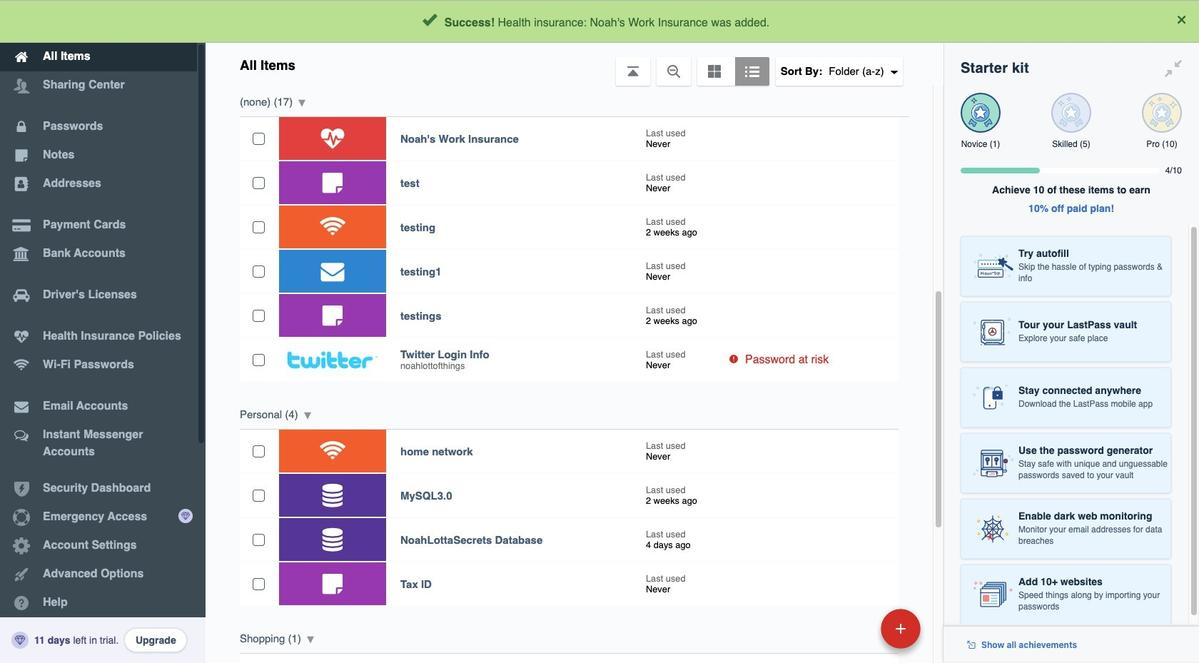 Task type: describe. For each thing, give the bounding box(es) containing it.
main navigation navigation
[[0, 0, 206, 663]]

search my vault text field
[[344, 6, 914, 37]]

Search search field
[[344, 6, 914, 37]]

new item element
[[783, 608, 926, 649]]



Task type: locate. For each thing, give the bounding box(es) containing it.
new item navigation
[[783, 605, 929, 663]]

alert
[[0, 0, 1199, 43]]

vault options navigation
[[206, 43, 944, 86]]



Task type: vqa. For each thing, say whether or not it's contained in the screenshot.
LastPass image
no



